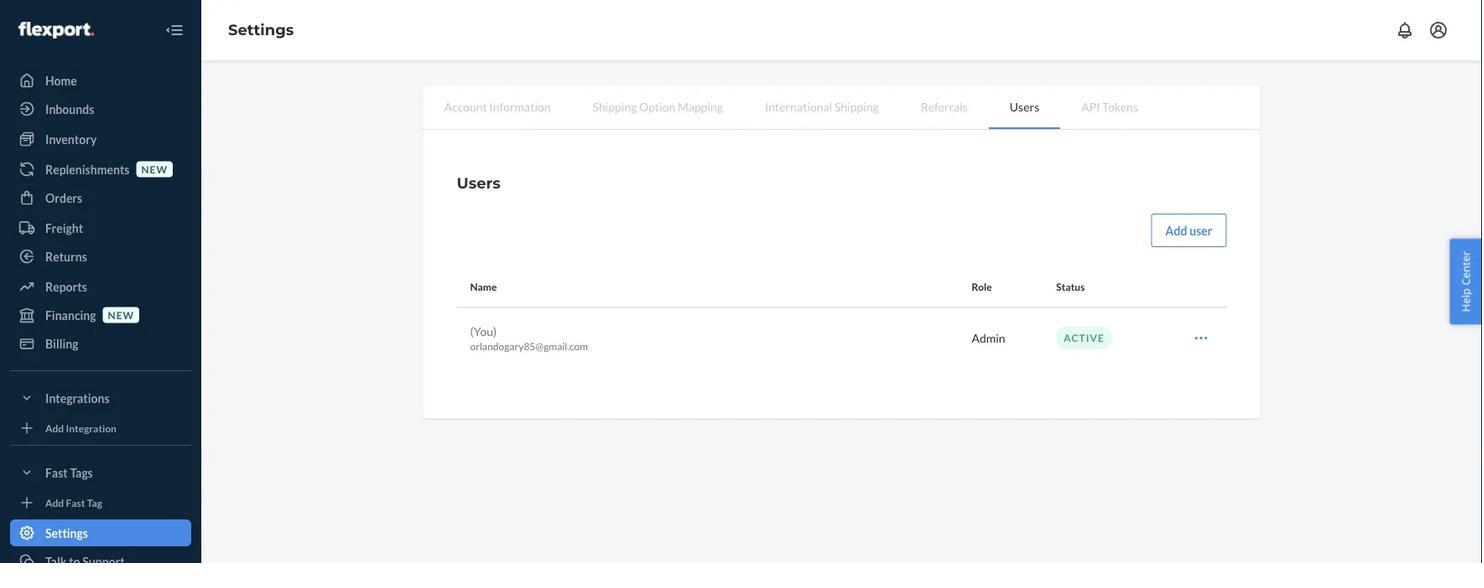 Task type: locate. For each thing, give the bounding box(es) containing it.
1 vertical spatial new
[[108, 309, 134, 321]]

inventory link
[[10, 126, 191, 153]]

open user actions image
[[1193, 330, 1210, 347]]

add fast tag link
[[10, 493, 191, 514]]

add integration
[[45, 422, 117, 435]]

2 vertical spatial add
[[45, 497, 64, 509]]

close navigation image
[[164, 20, 185, 40]]

add fast tag
[[45, 497, 102, 509]]

users
[[1010, 99, 1040, 114], [457, 174, 501, 192]]

add left "user"
[[1166, 224, 1188, 238]]

0 vertical spatial users
[[1010, 99, 1040, 114]]

inbounds link
[[10, 96, 191, 123]]

add left integration
[[45, 422, 64, 435]]

shipping left option
[[593, 99, 637, 114]]

shipping
[[593, 99, 637, 114], [835, 99, 879, 114]]

add integration link
[[10, 419, 191, 439]]

referrals
[[921, 99, 968, 114]]

add
[[1166, 224, 1188, 238], [45, 422, 64, 435], [45, 497, 64, 509]]

add user button
[[1152, 214, 1227, 248]]

inventory
[[45, 132, 97, 146]]

settings
[[228, 21, 294, 39], [45, 527, 88, 541]]

home
[[45, 73, 77, 88]]

new for replenishments
[[141, 163, 168, 175]]

new up "orders" link
[[141, 163, 168, 175]]

1 shipping from the left
[[593, 99, 637, 114]]

inbounds
[[45, 102, 94, 116]]

new
[[141, 163, 168, 175], [108, 309, 134, 321]]

billing link
[[10, 331, 191, 357]]

shipping right international
[[835, 99, 879, 114]]

0 vertical spatial settings
[[228, 21, 294, 39]]

add for add fast tag
[[45, 497, 64, 509]]

open notifications image
[[1396, 20, 1416, 40]]

0 horizontal spatial shipping
[[593, 99, 637, 114]]

tab list
[[423, 86, 1261, 130]]

settings link
[[228, 21, 294, 39], [10, 520, 191, 547]]

1 vertical spatial settings link
[[10, 520, 191, 547]]

fast tags
[[45, 466, 93, 480]]

fast left tag
[[66, 497, 85, 509]]

tags
[[70, 466, 93, 480]]

status
[[1057, 281, 1085, 293]]

integrations button
[[10, 385, 191, 412]]

home link
[[10, 67, 191, 94]]

help
[[1459, 289, 1474, 312]]

0 horizontal spatial settings link
[[10, 520, 191, 547]]

international shipping
[[765, 99, 879, 114]]

1 horizontal spatial settings link
[[228, 21, 294, 39]]

0 vertical spatial fast
[[45, 466, 68, 480]]

0 vertical spatial add
[[1166, 224, 1188, 238]]

1 horizontal spatial new
[[141, 163, 168, 175]]

1 horizontal spatial users
[[1010, 99, 1040, 114]]

information
[[490, 99, 551, 114]]

0 vertical spatial new
[[141, 163, 168, 175]]

0 horizontal spatial new
[[108, 309, 134, 321]]

account
[[444, 99, 487, 114]]

add inside button
[[1166, 224, 1188, 238]]

1 horizontal spatial shipping
[[835, 99, 879, 114]]

account information
[[444, 99, 551, 114]]

0 horizontal spatial users
[[457, 174, 501, 192]]

fast
[[45, 466, 68, 480], [66, 497, 85, 509]]

1 vertical spatial fast
[[66, 497, 85, 509]]

billing
[[45, 337, 78, 351]]

fast left tags
[[45, 466, 68, 480]]

1 vertical spatial settings
[[45, 527, 88, 541]]

1 vertical spatial add
[[45, 422, 64, 435]]

mapping
[[678, 99, 723, 114]]

add down fast tags
[[45, 497, 64, 509]]

integration
[[66, 422, 117, 435]]

new down "reports" link
[[108, 309, 134, 321]]

users down the "account"
[[457, 174, 501, 192]]

users left api
[[1010, 99, 1040, 114]]

orders link
[[10, 185, 191, 211]]

option
[[639, 99, 676, 114]]

fast tags button
[[10, 460, 191, 487]]

shipping option mapping
[[593, 99, 723, 114]]

users inside users tab
[[1010, 99, 1040, 114]]



Task type: vqa. For each thing, say whether or not it's contained in the screenshot.
the Users to the bottom
yes



Task type: describe. For each thing, give the bounding box(es) containing it.
returns
[[45, 250, 87, 264]]

(you)
[[470, 324, 497, 339]]

fast inside dropdown button
[[45, 466, 68, 480]]

international shipping tab
[[744, 86, 900, 128]]

add for add user
[[1166, 224, 1188, 238]]

(you) orlandogary85@gmail.com
[[470, 324, 588, 353]]

add for add integration
[[45, 422, 64, 435]]

tokens
[[1103, 99, 1139, 114]]

replenishments
[[45, 162, 130, 177]]

account information tab
[[423, 86, 572, 128]]

0 horizontal spatial settings
[[45, 527, 88, 541]]

flexport logo image
[[18, 22, 94, 39]]

shipping option mapping tab
[[572, 86, 744, 128]]

tag
[[87, 497, 102, 509]]

1 horizontal spatial settings
[[228, 21, 294, 39]]

0 vertical spatial settings link
[[228, 21, 294, 39]]

active
[[1064, 332, 1105, 344]]

help center
[[1459, 251, 1474, 312]]

1 vertical spatial users
[[457, 174, 501, 192]]

open account menu image
[[1429, 20, 1449, 40]]

reports link
[[10, 274, 191, 300]]

add user
[[1166, 224, 1213, 238]]

users tab
[[989, 86, 1061, 129]]

new for financing
[[108, 309, 134, 321]]

api tokens tab
[[1061, 86, 1160, 128]]

role
[[972, 281, 993, 293]]

referrals tab
[[900, 86, 989, 128]]

2 shipping from the left
[[835, 99, 879, 114]]

freight link
[[10, 215, 191, 242]]

financing
[[45, 308, 96, 323]]

center
[[1459, 251, 1474, 286]]

reports
[[45, 280, 87, 294]]

integrations
[[45, 391, 110, 406]]

international
[[765, 99, 833, 114]]

help center button
[[1450, 239, 1483, 325]]

orlandogary85@gmail.com
[[470, 341, 588, 353]]

name
[[470, 281, 497, 293]]

tab list containing account information
[[423, 86, 1261, 130]]

orders
[[45, 191, 82, 205]]

returns link
[[10, 243, 191, 270]]

api tokens
[[1082, 99, 1139, 114]]

user
[[1190, 224, 1213, 238]]

freight
[[45, 221, 83, 235]]

admin
[[972, 331, 1006, 346]]

api
[[1082, 99, 1101, 114]]



